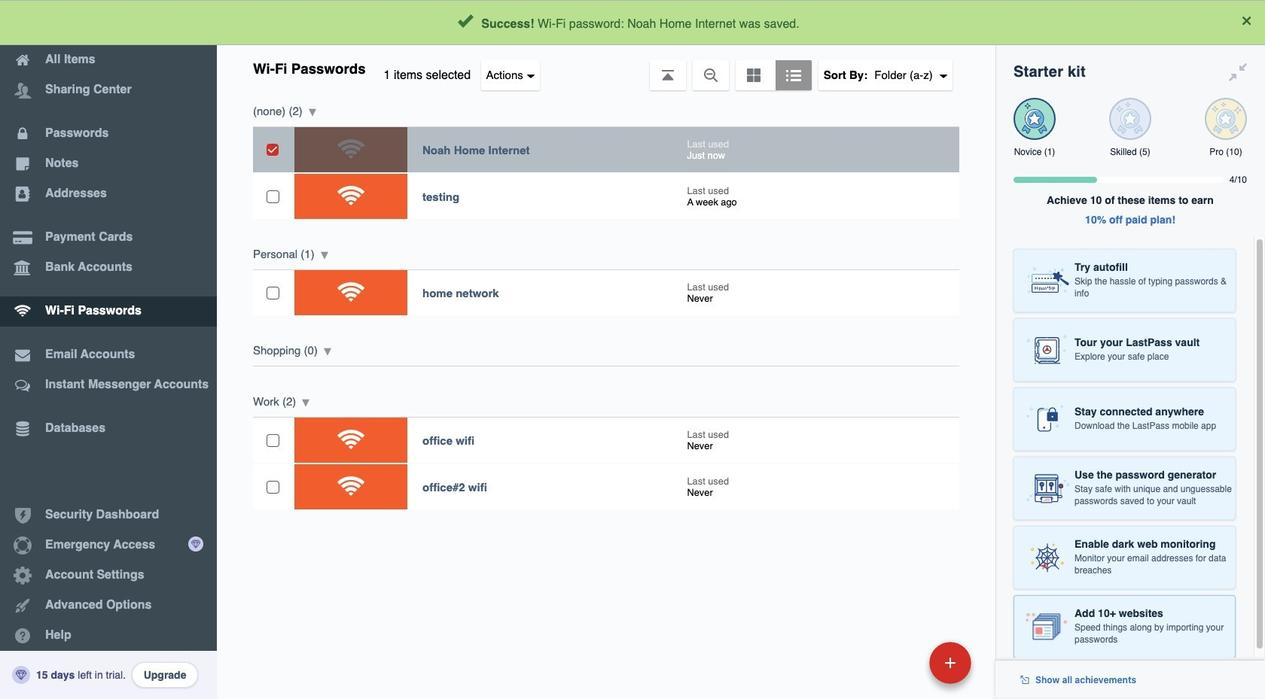 Task type: vqa. For each thing, say whether or not it's contained in the screenshot.
Vault options 'navigation' on the top
yes



Task type: describe. For each thing, give the bounding box(es) containing it.
vault options navigation
[[217, 45, 996, 90]]

new item navigation
[[826, 638, 981, 700]]



Task type: locate. For each thing, give the bounding box(es) containing it.
alert
[[0, 0, 1266, 45]]

new item element
[[826, 642, 977, 685]]

Search search field
[[363, 6, 965, 39]]

search my vault text field
[[363, 6, 965, 39]]

main navigation navigation
[[0, 0, 217, 700]]



